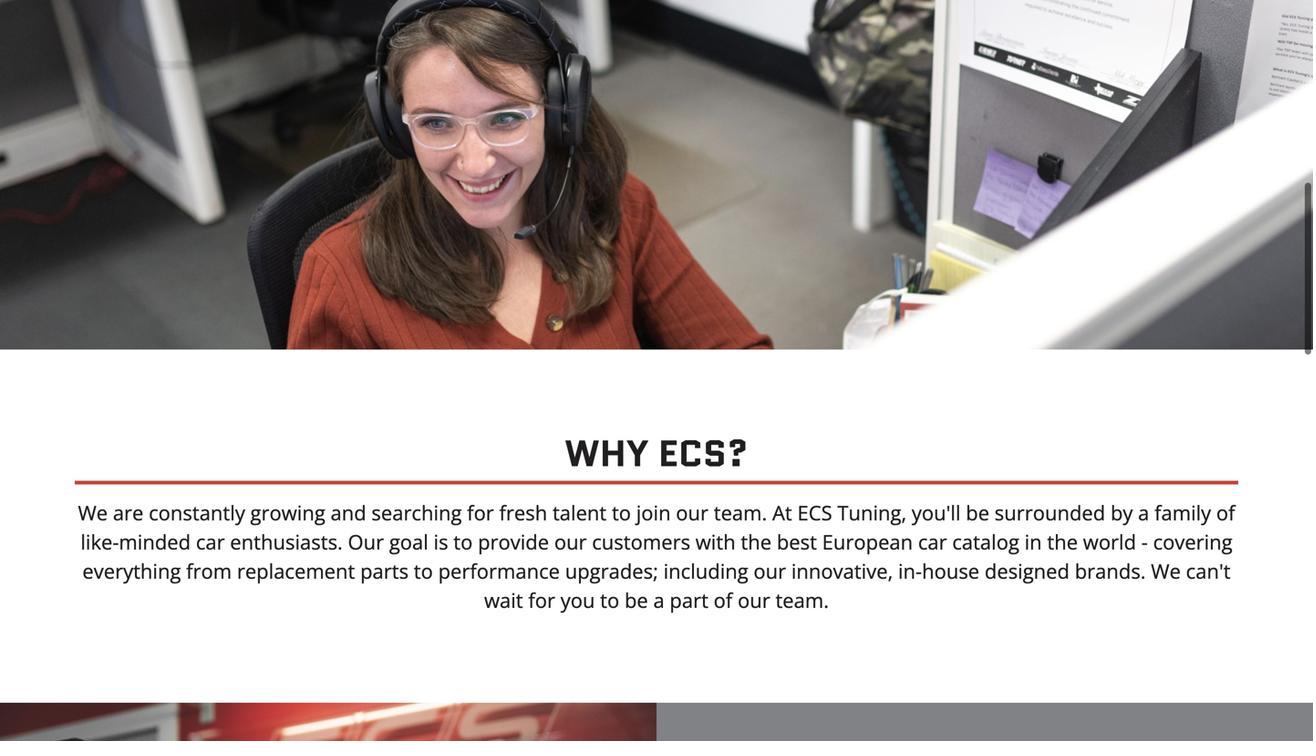 Task type: locate. For each thing, give the bounding box(es) containing it.
our down including on the right bottom of page
[[738, 587, 771, 614]]

ecs
[[798, 499, 832, 527]]

0 vertical spatial a
[[1139, 499, 1150, 527]]

0 vertical spatial be
[[966, 499, 990, 527]]

our
[[676, 499, 709, 527], [554, 529, 587, 556], [754, 558, 786, 585], [738, 587, 771, 614]]

best
[[777, 529, 817, 556]]

part
[[670, 587, 709, 614]]

are
[[113, 499, 144, 527]]

like-
[[81, 529, 119, 556]]

in-
[[898, 558, 922, 585]]

for
[[467, 499, 494, 527], [528, 587, 556, 614]]

is
[[434, 529, 448, 556]]

team. down the innovative,
[[776, 587, 829, 614]]

our down best
[[754, 558, 786, 585]]

team. up with
[[714, 499, 767, 527]]

1 horizontal spatial a
[[1139, 499, 1150, 527]]

0 vertical spatial for
[[467, 499, 494, 527]]

car down you'll
[[918, 529, 947, 556]]

1 vertical spatial a
[[654, 587, 665, 614]]

for left fresh
[[467, 499, 494, 527]]

to
[[612, 499, 631, 527], [454, 529, 473, 556], [414, 558, 433, 585], [600, 587, 620, 614]]

everything
[[82, 558, 181, 585]]

car
[[196, 529, 225, 556], [918, 529, 947, 556]]

1 horizontal spatial for
[[528, 587, 556, 614]]

0 horizontal spatial we
[[78, 499, 108, 527]]

the right with
[[741, 529, 772, 556]]

we down covering
[[1151, 558, 1181, 585]]

0 horizontal spatial team.
[[714, 499, 767, 527]]

2 the from the left
[[1048, 529, 1078, 556]]

a right the by
[[1139, 499, 1150, 527]]

0 horizontal spatial of
[[714, 587, 733, 614]]

be up catalog
[[966, 499, 990, 527]]

performance
[[438, 558, 560, 585]]

talent
[[553, 499, 607, 527]]

a
[[1139, 499, 1150, 527], [654, 587, 665, 614]]

be
[[966, 499, 990, 527], [625, 587, 648, 614]]

1 vertical spatial we
[[1151, 558, 1181, 585]]

can't
[[1186, 558, 1231, 585]]

0 vertical spatial we
[[78, 499, 108, 527]]

0 horizontal spatial for
[[467, 499, 494, 527]]

ecs?
[[659, 428, 749, 480]]

from
[[186, 558, 232, 585]]

0 horizontal spatial a
[[654, 587, 665, 614]]

car up from
[[196, 529, 225, 556]]

0 horizontal spatial the
[[741, 529, 772, 556]]

we
[[78, 499, 108, 527], [1151, 558, 1181, 585]]

designed
[[985, 558, 1070, 585]]

to down "goal"
[[414, 558, 433, 585]]

1 horizontal spatial team.
[[776, 587, 829, 614]]

1 horizontal spatial the
[[1048, 529, 1078, 556]]

innovative,
[[792, 558, 893, 585]]

we up like-
[[78, 499, 108, 527]]

0 horizontal spatial car
[[196, 529, 225, 556]]

of down including on the right bottom of page
[[714, 587, 733, 614]]

fresh
[[499, 499, 548, 527]]

of
[[1217, 499, 1236, 527], [714, 587, 733, 614]]

1 horizontal spatial car
[[918, 529, 947, 556]]

team.
[[714, 499, 767, 527], [776, 587, 829, 614]]

to right is
[[454, 529, 473, 556]]

searching
[[372, 499, 462, 527]]

goal
[[389, 529, 429, 556]]

why ecs?
[[565, 428, 749, 480]]

1 vertical spatial of
[[714, 587, 733, 614]]

provide
[[478, 529, 549, 556]]

our
[[348, 529, 384, 556]]

1 vertical spatial team.
[[776, 587, 829, 614]]

of right family
[[1217, 499, 1236, 527]]

be down upgrades;
[[625, 587, 648, 614]]

to left join
[[612, 499, 631, 527]]

for left you
[[528, 587, 556, 614]]

0 vertical spatial of
[[1217, 499, 1236, 527]]

1 car from the left
[[196, 529, 225, 556]]

the right in
[[1048, 529, 1078, 556]]

1 vertical spatial be
[[625, 587, 648, 614]]

wait
[[484, 587, 523, 614]]

the
[[741, 529, 772, 556], [1048, 529, 1078, 556]]

a left part
[[654, 587, 665, 614]]

1 horizontal spatial be
[[966, 499, 990, 527]]



Task type: vqa. For each thing, say whether or not it's contained in the screenshot.
ecs? in the right bottom of the page
yes



Task type: describe. For each thing, give the bounding box(es) containing it.
our up with
[[676, 499, 709, 527]]

tuning,
[[838, 499, 907, 527]]

and
[[331, 499, 366, 527]]

to down upgrades;
[[600, 587, 620, 614]]

house
[[922, 558, 980, 585]]

1 vertical spatial for
[[528, 587, 556, 614]]

minded
[[119, 529, 191, 556]]

at
[[773, 499, 792, 527]]

2 car from the left
[[918, 529, 947, 556]]

in
[[1025, 529, 1042, 556]]

0 vertical spatial team.
[[714, 499, 767, 527]]

world
[[1083, 529, 1137, 556]]

european
[[822, 529, 913, 556]]

why
[[565, 428, 649, 480]]

1 horizontal spatial we
[[1151, 558, 1181, 585]]

surrounded
[[995, 499, 1106, 527]]

constantly
[[149, 499, 245, 527]]

family
[[1155, 499, 1212, 527]]

brands.
[[1075, 558, 1146, 585]]

1 the from the left
[[741, 529, 772, 556]]

we are constantly growing and searching for fresh talent to join our           team. at ecs tuning, you'll be surrounded by a family of like-minded           car enthusiasts. our goal is to provide our customers with the best           european car catalog in the world - covering everything from           replacement parts to performance upgrades; including our innovative,           in-house designed brands. we can't wait for you to be a part of our           team.
[[78, 499, 1236, 614]]

you
[[561, 587, 595, 614]]

growing
[[250, 499, 325, 527]]

replacement
[[237, 558, 355, 585]]

0 horizontal spatial be
[[625, 587, 648, 614]]

by
[[1111, 499, 1133, 527]]

enthusiasts.
[[230, 529, 343, 556]]

-
[[1142, 529, 1148, 556]]

upgrades;
[[565, 558, 659, 585]]

covering
[[1154, 529, 1233, 556]]

join
[[636, 499, 671, 527]]

including
[[664, 558, 749, 585]]

with
[[696, 529, 736, 556]]

customers
[[592, 529, 691, 556]]

parts
[[360, 558, 409, 585]]

catalog
[[953, 529, 1020, 556]]

1 horizontal spatial of
[[1217, 499, 1236, 527]]

our down talent
[[554, 529, 587, 556]]

you'll
[[912, 499, 961, 527]]



